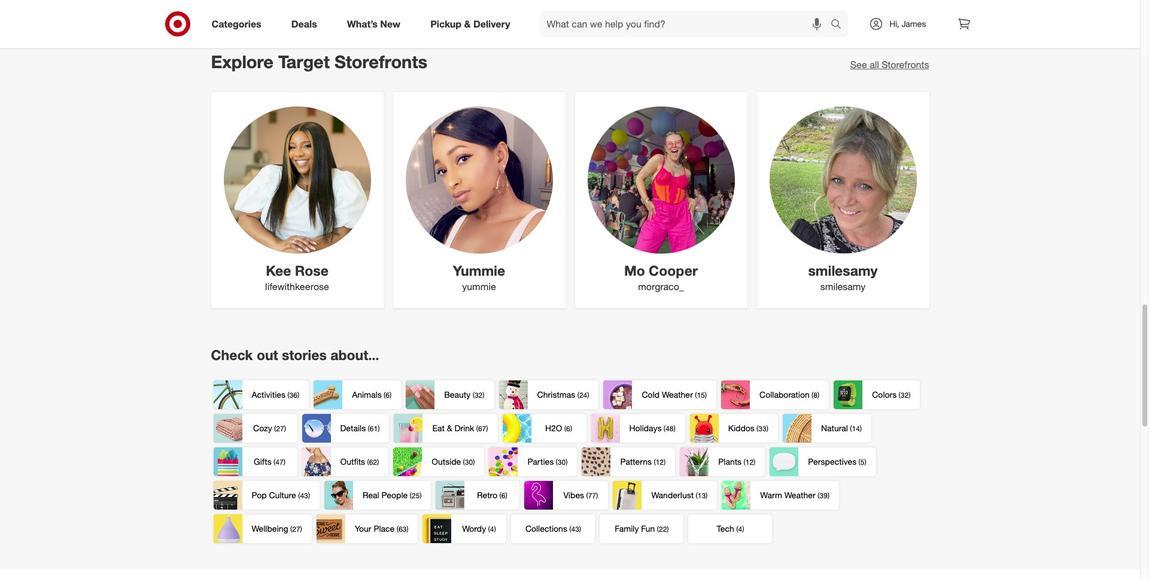 Task type: vqa. For each thing, say whether or not it's contained in the screenshot.


Task type: describe. For each thing, give the bounding box(es) containing it.
) for wanderlust
[[706, 492, 708, 501]]

about...
[[331, 347, 379, 364]]

kiddos
[[728, 423, 755, 434]]

outside ( 30 )
[[432, 457, 475, 467]]

real
[[363, 490, 379, 501]]

) for outside
[[473, 458, 475, 467]]

tech ( 4 )
[[717, 524, 745, 534]]

63
[[399, 525, 407, 534]]

perspectives
[[809, 457, 857, 467]]

& for eat
[[447, 423, 452, 434]]

What can we help you find? suggestions appear below search field
[[540, 11, 834, 37]]

( inside warm weather ( 39 )
[[818, 492, 820, 501]]

( inside your place ( 63 )
[[397, 525, 399, 534]]

) for colors
[[909, 391, 911, 400]]

yummie
[[462, 281, 496, 293]]

mo
[[625, 262, 645, 279]]

search
[[826, 19, 855, 31]]

12 for patterns
[[656, 458, 664, 467]]

wordy ( 4 )
[[462, 524, 496, 534]]

what's new link
[[337, 11, 416, 37]]

yummie yummie
[[453, 262, 505, 293]]

wanderlust ( 13 )
[[652, 490, 708, 501]]

h2o
[[545, 423, 563, 434]]

62
[[369, 458, 377, 467]]

all
[[870, 59, 880, 71]]

collaboration ( 8 )
[[760, 390, 820, 400]]

profile image for creator image for smilesamy
[[770, 106, 917, 254]]

22
[[659, 525, 667, 534]]

24
[[580, 391, 588, 400]]

pickup & delivery link
[[420, 11, 525, 37]]

animals ( 6 )
[[352, 390, 392, 400]]

natural ( 14 )
[[821, 423, 862, 434]]

) inside eat & drink ( 67 )
[[486, 425, 488, 434]]

vibes ( 77 )
[[564, 490, 598, 501]]

) for retro
[[506, 492, 508, 501]]

culture
[[269, 490, 296, 501]]

not-so-basic ways to give gift cards this season. image
[[708, 0, 920, 27]]

rose
[[295, 262, 329, 279]]

holidays ( 48 )
[[630, 423, 676, 434]]

pickup
[[431, 18, 462, 30]]

27 for cozy
[[276, 425, 284, 434]]

holidays
[[630, 423, 662, 434]]

family fun ( 22 )
[[615, 524, 669, 534]]

) for holidays
[[674, 425, 676, 434]]

wellbeing ( 27 )
[[252, 524, 302, 534]]

animals
[[352, 390, 382, 400]]

) inside pop culture ( 43 )
[[308, 492, 310, 501]]

natural
[[821, 423, 848, 434]]

( for vibes
[[586, 492, 588, 501]]

wordy
[[462, 524, 486, 534]]

) for wordy
[[494, 525, 496, 534]]

deals link
[[281, 11, 332, 37]]

see all storefronts link
[[851, 58, 930, 72]]

perspectives ( 5 )
[[809, 457, 867, 467]]

your place ( 63 )
[[355, 524, 409, 534]]

6 for h2o
[[566, 425, 570, 434]]

) inside real people ( 25 )
[[420, 492, 422, 501]]

eat & drink ( 67 )
[[433, 423, 488, 434]]

33
[[759, 425, 767, 434]]

cozy ( 27 )
[[253, 423, 286, 434]]

categories
[[212, 18, 261, 30]]

( inside eat & drink ( 67 )
[[476, 425, 478, 434]]

) for collections
[[580, 525, 581, 534]]

kee
[[266, 262, 291, 279]]

weather for cold weather
[[662, 390, 693, 400]]

cooper
[[649, 262, 698, 279]]

( for perspectives
[[859, 458, 861, 467]]

details ( 61 )
[[340, 423, 380, 434]]

plants ( 12 )
[[719, 457, 756, 467]]

( for gifts
[[274, 458, 276, 467]]

categories link
[[201, 11, 276, 37]]

out
[[257, 347, 278, 364]]

collaboration
[[760, 390, 810, 400]]

( for plants
[[744, 458, 746, 467]]

morgraco_
[[638, 281, 684, 293]]

new
[[380, 18, 401, 30]]

) for h2o
[[570, 425, 572, 434]]

retro ( 6 )
[[477, 490, 508, 501]]

) for tech
[[743, 525, 745, 534]]

target
[[278, 51, 330, 73]]

people
[[382, 490, 408, 501]]

) for cozy
[[284, 425, 286, 434]]

( for parties
[[556, 458, 558, 467]]

holiday hues you'll want in rotation all season long. image
[[464, 0, 676, 27]]

) inside family fun ( 22 )
[[667, 525, 669, 534]]

30 for outside
[[465, 458, 473, 467]]

32 for colors
[[901, 391, 909, 400]]

27 for wellbeing
[[292, 525, 300, 534]]

( for patterns
[[654, 458, 656, 467]]

hi,
[[890, 19, 900, 29]]

pop
[[252, 490, 267, 501]]

) inside the cold weather ( 15 )
[[705, 391, 707, 400]]

) inside warm weather ( 39 )
[[828, 492, 830, 501]]

) for vibes
[[596, 492, 598, 501]]

profile image for creator image for mo
[[588, 106, 735, 254]]

what's
[[347, 18, 378, 30]]

39
[[820, 492, 828, 501]]

( for christmas
[[578, 391, 580, 400]]

4 for wordy
[[490, 525, 494, 534]]

) for activities
[[298, 391, 299, 400]]

6 for animals
[[386, 391, 390, 400]]

( for h2o
[[565, 425, 566, 434]]

( inside pop culture ( 43 )
[[298, 492, 300, 501]]

( for cozy
[[274, 425, 276, 434]]



Task type: locate. For each thing, give the bounding box(es) containing it.
12 right patterns
[[656, 458, 664, 467]]

12 inside patterns ( 12 )
[[656, 458, 664, 467]]

) inside gifts ( 47 )
[[284, 458, 286, 467]]

( right activities
[[288, 391, 290, 400]]

0 vertical spatial weather
[[662, 390, 693, 400]]

0 vertical spatial 6
[[386, 391, 390, 400]]

30 inside parties ( 30 )
[[558, 458, 566, 467]]

8
[[814, 391, 818, 400]]

activities ( 36 )
[[252, 390, 299, 400]]

( inside plants ( 12 )
[[744, 458, 746, 467]]

( inside the cold weather ( 15 )
[[695, 391, 697, 400]]

( inside h2o ( 6 )
[[565, 425, 566, 434]]

3 profile image for creator image from the left
[[588, 106, 735, 254]]

search button
[[826, 11, 855, 40]]

) inside details ( 61 )
[[378, 425, 380, 434]]

1 horizontal spatial storefronts
[[882, 59, 930, 71]]

( right retro
[[500, 492, 502, 501]]

warm
[[761, 490, 782, 501]]

) inside activities ( 36 )
[[298, 391, 299, 400]]

5
[[861, 458, 865, 467]]

4 for tech
[[739, 525, 743, 534]]

12 inside plants ( 12 )
[[746, 458, 754, 467]]

( right cozy
[[274, 425, 276, 434]]

patterns
[[621, 457, 652, 467]]

explore target storefronts
[[211, 51, 428, 73]]

( for tech
[[737, 525, 739, 534]]

smilesamy
[[809, 262, 878, 279], [821, 281, 866, 293]]

15
[[697, 391, 705, 400]]

( for animals
[[384, 391, 386, 400]]

( inside animals ( 6 )
[[384, 391, 386, 400]]

( inside family fun ( 22 )
[[657, 525, 659, 534]]

delivery
[[474, 18, 510, 30]]

0 horizontal spatial 12
[[656, 458, 664, 467]]

4 profile image for creator image from the left
[[770, 106, 917, 254]]

2 12 from the left
[[746, 458, 754, 467]]

0 horizontal spatial 32
[[475, 391, 483, 400]]

30 inside outside ( 30 )
[[465, 458, 473, 467]]

hi, james
[[890, 19, 927, 29]]

30 right parties
[[558, 458, 566, 467]]

) inside retro ( 6 )
[[506, 492, 508, 501]]

2 32 from the left
[[901, 391, 909, 400]]

activities
[[252, 390, 286, 400]]

( right collaboration
[[812, 391, 814, 400]]

1 vertical spatial weather
[[785, 490, 816, 501]]

) for parties
[[566, 458, 568, 467]]

pickup & delivery
[[431, 18, 510, 30]]

1 horizontal spatial 30
[[558, 458, 566, 467]]

32 inside the colors ( 32 )
[[901, 391, 909, 400]]

( right parties
[[556, 458, 558, 467]]

& inside "pickup & delivery" link
[[464, 18, 471, 30]]

&
[[464, 18, 471, 30], [447, 423, 452, 434]]

see all storefronts
[[851, 59, 930, 71]]

( right outside
[[463, 458, 465, 467]]

0 vertical spatial &
[[464, 18, 471, 30]]

) for christmas
[[588, 391, 589, 400]]

( for details
[[368, 425, 370, 434]]

( for activities
[[288, 391, 290, 400]]

) inside plants ( 12 )
[[754, 458, 756, 467]]

profile image for creator image
[[224, 106, 371, 254], [406, 106, 553, 254], [588, 106, 735, 254], [770, 106, 917, 254]]

) inside holidays ( 48 )
[[674, 425, 676, 434]]

gifts ( 47 )
[[254, 457, 286, 467]]

( right cold
[[695, 391, 697, 400]]

( right wordy
[[488, 525, 490, 534]]

parties
[[528, 457, 554, 467]]

0 vertical spatial 27
[[276, 425, 284, 434]]

warm weather ( 39 )
[[761, 490, 830, 501]]

27 inside cozy ( 27 )
[[276, 425, 284, 434]]

outfits ( 62 )
[[340, 457, 379, 467]]

) for wellbeing
[[300, 525, 302, 534]]

( right outfits
[[367, 458, 369, 467]]

gifts
[[254, 457, 272, 467]]

1 horizontal spatial 32
[[901, 391, 909, 400]]

12 for plants
[[746, 458, 754, 467]]

( inside holidays ( 48 )
[[664, 425, 666, 434]]

( for wordy
[[488, 525, 490, 534]]

47
[[276, 458, 284, 467]]

43 right the culture
[[300, 492, 308, 501]]

) inside wanderlust ( 13 )
[[706, 492, 708, 501]]

( right collections
[[570, 525, 572, 534]]

) inside wellbeing ( 27 )
[[300, 525, 302, 534]]

( right "animals"
[[384, 391, 386, 400]]

kiddos ( 33 )
[[728, 423, 769, 434]]

fun
[[641, 524, 655, 534]]

) inside your place ( 63 )
[[407, 525, 409, 534]]

) inside h2o ( 6 )
[[570, 425, 572, 434]]

) inside outfits ( 62 )
[[377, 458, 379, 467]]

) inside 'christmas ( 24 )'
[[588, 391, 589, 400]]

weather left 15
[[662, 390, 693, 400]]

( for collections
[[570, 525, 572, 534]]

) inside animals ( 6 )
[[390, 391, 392, 400]]

( right the culture
[[298, 492, 300, 501]]

( right holidays
[[664, 425, 666, 434]]

0 vertical spatial 43
[[300, 492, 308, 501]]

) inside cozy ( 27 )
[[284, 425, 286, 434]]

smilesamy smilesamy
[[809, 262, 878, 293]]

( right details in the bottom of the page
[[368, 425, 370, 434]]

1 horizontal spatial 4
[[739, 525, 743, 534]]

30 right outside
[[465, 458, 473, 467]]

( inside real people ( 25 )
[[410, 492, 412, 501]]

check
[[211, 347, 253, 364]]

0 horizontal spatial storefronts
[[335, 51, 428, 73]]

( inside patterns ( 12 )
[[654, 458, 656, 467]]

storefronts right all
[[882, 59, 930, 71]]

43 inside collections ( 43 )
[[572, 525, 580, 534]]

cozy
[[253, 423, 272, 434]]

1 profile image for creator image from the left
[[224, 106, 371, 254]]

1 vertical spatial 43
[[572, 525, 580, 534]]

) inside outside ( 30 )
[[473, 458, 475, 467]]

4 right wordy
[[490, 525, 494, 534]]

collections ( 43 )
[[526, 524, 581, 534]]

pop culture ( 43 )
[[252, 490, 310, 501]]

0 vertical spatial smilesamy
[[809, 262, 878, 279]]

( for collaboration
[[812, 391, 814, 400]]

1 horizontal spatial 43
[[572, 525, 580, 534]]

colors ( 32 )
[[873, 390, 911, 400]]

1 4 from the left
[[490, 525, 494, 534]]

1 horizontal spatial &
[[464, 18, 471, 30]]

( right drink
[[476, 425, 478, 434]]

) inside perspectives ( 5 )
[[865, 458, 867, 467]]

cold weather ( 15 )
[[642, 390, 707, 400]]

13
[[698, 492, 706, 501]]

( inside outside ( 30 )
[[463, 458, 465, 467]]

lifewithkeerose
[[265, 281, 329, 293]]

& right pickup
[[464, 18, 471, 30]]

1 30 from the left
[[465, 458, 473, 467]]

( right colors
[[899, 391, 901, 400]]

6 inside h2o ( 6 )
[[566, 425, 570, 434]]

) for natural
[[860, 425, 862, 434]]

) for kiddos
[[767, 425, 769, 434]]

( inside parties ( 30 )
[[556, 458, 558, 467]]

) inside tech ( 4 )
[[743, 525, 745, 534]]

( inside collections ( 43 )
[[570, 525, 572, 534]]

mo cooper morgraco_
[[625, 262, 698, 293]]

( right the kiddos
[[757, 425, 759, 434]]

yummie
[[453, 262, 505, 279]]

) inside collaboration ( 8 )
[[818, 391, 820, 400]]

6 right retro
[[502, 492, 506, 501]]

& for pickup
[[464, 18, 471, 30]]

( for kiddos
[[757, 425, 759, 434]]

2 vertical spatial 6
[[502, 492, 506, 501]]

& right the 'eat'
[[447, 423, 452, 434]]

1 12 from the left
[[656, 458, 664, 467]]

0 horizontal spatial 43
[[300, 492, 308, 501]]

( inside outfits ( 62 )
[[367, 458, 369, 467]]

cold
[[642, 390, 660, 400]]

43
[[300, 492, 308, 501], [572, 525, 580, 534]]

) inside natural ( 14 )
[[860, 425, 862, 434]]

( inside wellbeing ( 27 )
[[290, 525, 292, 534]]

( for retro
[[500, 492, 502, 501]]

this trend is hot...cocoa. image
[[221, 0, 433, 27]]

) for details
[[378, 425, 380, 434]]

6 right 'h2o'
[[566, 425, 570, 434]]

details
[[340, 423, 366, 434]]

4 inside tech ( 4 )
[[739, 525, 743, 534]]

storefronts
[[335, 51, 428, 73], [882, 59, 930, 71]]

weather for warm weather
[[785, 490, 816, 501]]

6 for retro
[[502, 492, 506, 501]]

0 horizontal spatial &
[[447, 423, 452, 434]]

patterns ( 12 )
[[621, 457, 666, 467]]

) inside 'beauty ( 32 )'
[[483, 391, 485, 400]]

2 horizontal spatial 6
[[566, 425, 570, 434]]

1 vertical spatial &
[[447, 423, 452, 434]]

( inside details ( 61 )
[[368, 425, 370, 434]]

( right christmas
[[578, 391, 580, 400]]

( inside vibes ( 77 )
[[586, 492, 588, 501]]

14
[[852, 425, 860, 434]]

) inside kiddos ( 33 )
[[767, 425, 769, 434]]

christmas ( 24 )
[[537, 390, 589, 400]]

2 profile image for creator image from the left
[[406, 106, 553, 254]]

0 horizontal spatial 6
[[386, 391, 390, 400]]

43 inside pop culture ( 43 )
[[300, 492, 308, 501]]

( inside wanderlust ( 13 )
[[696, 492, 698, 501]]

( inside retro ( 6 )
[[500, 492, 502, 501]]

0 horizontal spatial 30
[[465, 458, 473, 467]]

weather left 39 on the bottom right
[[785, 490, 816, 501]]

( down perspectives
[[818, 492, 820, 501]]

1 vertical spatial 27
[[292, 525, 300, 534]]

your
[[355, 524, 372, 534]]

1 32 from the left
[[475, 391, 483, 400]]

) inside parties ( 30 )
[[566, 458, 568, 467]]

christmas
[[537, 390, 576, 400]]

36
[[290, 391, 298, 400]]

storefronts inside see all storefronts 'link'
[[882, 59, 930, 71]]

77
[[588, 492, 596, 501]]

( inside natural ( 14 )
[[850, 425, 852, 434]]

storefronts for see all storefronts
[[882, 59, 930, 71]]

1 vertical spatial 6
[[566, 425, 570, 434]]

real people ( 25 )
[[363, 490, 422, 501]]

32 inside 'beauty ( 32 )'
[[475, 391, 483, 400]]

27 right wellbeing
[[292, 525, 300, 534]]

( inside gifts ( 47 )
[[274, 458, 276, 467]]

( inside activities ( 36 )
[[288, 391, 290, 400]]

0 horizontal spatial weather
[[662, 390, 693, 400]]

outside
[[432, 457, 461, 467]]

4 inside the wordy ( 4 )
[[490, 525, 494, 534]]

) inside collections ( 43 )
[[580, 525, 581, 534]]

( right vibes
[[586, 492, 588, 501]]

32
[[475, 391, 483, 400], [901, 391, 909, 400]]

( for outside
[[463, 458, 465, 467]]

beauty
[[444, 390, 471, 400]]

25
[[412, 492, 420, 501]]

1 horizontal spatial weather
[[785, 490, 816, 501]]

12 right plants
[[746, 458, 754, 467]]

profile image for creator image for kee
[[224, 106, 371, 254]]

( right place
[[397, 525, 399, 534]]

( for outfits
[[367, 458, 369, 467]]

( for colors
[[899, 391, 901, 400]]

1 horizontal spatial 12
[[746, 458, 754, 467]]

27 right cozy
[[276, 425, 284, 434]]

30 for parties
[[558, 458, 566, 467]]

( inside tech ( 4 )
[[737, 525, 739, 534]]

6
[[386, 391, 390, 400], [566, 425, 570, 434], [502, 492, 506, 501]]

)
[[298, 391, 299, 400], [390, 391, 392, 400], [483, 391, 485, 400], [588, 391, 589, 400], [705, 391, 707, 400], [818, 391, 820, 400], [909, 391, 911, 400], [284, 425, 286, 434], [378, 425, 380, 434], [486, 425, 488, 434], [570, 425, 572, 434], [674, 425, 676, 434], [767, 425, 769, 434], [860, 425, 862, 434], [284, 458, 286, 467], [377, 458, 379, 467], [473, 458, 475, 467], [566, 458, 568, 467], [664, 458, 666, 467], [754, 458, 756, 467], [865, 458, 867, 467], [308, 492, 310, 501], [420, 492, 422, 501], [506, 492, 508, 501], [596, 492, 598, 501], [706, 492, 708, 501], [828, 492, 830, 501], [300, 525, 302, 534], [407, 525, 409, 534], [494, 525, 496, 534], [580, 525, 581, 534], [667, 525, 669, 534], [743, 525, 745, 534]]

6 inside animals ( 6 )
[[386, 391, 390, 400]]

( inside the wordy ( 4 )
[[488, 525, 490, 534]]

deals
[[291, 18, 317, 30]]

eat
[[433, 423, 445, 434]]

43 right collections
[[572, 525, 580, 534]]

32 for beauty
[[475, 391, 483, 400]]

( right fun
[[657, 525, 659, 534]]

2 30 from the left
[[558, 458, 566, 467]]

( inside collaboration ( 8 )
[[812, 391, 814, 400]]

32 right beauty at left
[[475, 391, 483, 400]]

( right wellbeing
[[290, 525, 292, 534]]

retro
[[477, 490, 498, 501]]

( right wanderlust
[[696, 492, 698, 501]]

vibes
[[564, 490, 584, 501]]

( for wellbeing
[[290, 525, 292, 534]]

) inside the wordy ( 4 )
[[494, 525, 496, 534]]

6 right "animals"
[[386, 391, 390, 400]]

profile image for creator image for yummie
[[406, 106, 553, 254]]

( right people
[[410, 492, 412, 501]]

(
[[288, 391, 290, 400], [384, 391, 386, 400], [473, 391, 475, 400], [578, 391, 580, 400], [695, 391, 697, 400], [812, 391, 814, 400], [899, 391, 901, 400], [274, 425, 276, 434], [368, 425, 370, 434], [476, 425, 478, 434], [565, 425, 566, 434], [664, 425, 666, 434], [757, 425, 759, 434], [850, 425, 852, 434], [274, 458, 276, 467], [367, 458, 369, 467], [463, 458, 465, 467], [556, 458, 558, 467], [654, 458, 656, 467], [744, 458, 746, 467], [859, 458, 861, 467], [298, 492, 300, 501], [410, 492, 412, 501], [500, 492, 502, 501], [586, 492, 588, 501], [696, 492, 698, 501], [818, 492, 820, 501], [290, 525, 292, 534], [397, 525, 399, 534], [488, 525, 490, 534], [570, 525, 572, 534], [657, 525, 659, 534], [737, 525, 739, 534]]

67
[[478, 425, 486, 434]]

tech
[[717, 524, 735, 534]]

collections
[[526, 524, 568, 534]]

) inside vibes ( 77 )
[[596, 492, 598, 501]]

( for wanderlust
[[696, 492, 698, 501]]

( inside 'beauty ( 32 )'
[[473, 391, 475, 400]]

32 right colors
[[901, 391, 909, 400]]

) for gifts
[[284, 458, 286, 467]]

61
[[370, 425, 378, 434]]

) for beauty
[[483, 391, 485, 400]]

kee rose lifewithkeerose
[[265, 262, 329, 293]]

27 inside wellbeing ( 27 )
[[292, 525, 300, 534]]

) for outfits
[[377, 458, 379, 467]]

( right 'h2o'
[[565, 425, 566, 434]]

( inside kiddos ( 33 )
[[757, 425, 759, 434]]

) for plants
[[754, 458, 756, 467]]

storefronts for explore target storefronts
[[335, 51, 428, 73]]

( inside 'christmas ( 24 )'
[[578, 391, 580, 400]]

outfits
[[340, 457, 365, 467]]

drink
[[455, 423, 474, 434]]

27
[[276, 425, 284, 434], [292, 525, 300, 534]]

) inside the colors ( 32 )
[[909, 391, 911, 400]]

smilesamy inside smilesamy smilesamy
[[821, 281, 866, 293]]

( inside perspectives ( 5 )
[[859, 458, 861, 467]]

parties ( 30 )
[[528, 457, 568, 467]]

2 4 from the left
[[739, 525, 743, 534]]

4
[[490, 525, 494, 534], [739, 525, 743, 534]]

( right plants
[[744, 458, 746, 467]]

6 inside retro ( 6 )
[[502, 492, 506, 501]]

what's new
[[347, 18, 401, 30]]

( right patterns
[[654, 458, 656, 467]]

1 vertical spatial smilesamy
[[821, 281, 866, 293]]

place
[[374, 524, 395, 534]]

see
[[851, 59, 867, 71]]

( right tech
[[737, 525, 739, 534]]

( right natural
[[850, 425, 852, 434]]

( for natural
[[850, 425, 852, 434]]

1 horizontal spatial 6
[[502, 492, 506, 501]]

) for collaboration
[[818, 391, 820, 400]]

beauty ( 32 )
[[444, 390, 485, 400]]

( for beauty
[[473, 391, 475, 400]]

4 right tech
[[739, 525, 743, 534]]

) for animals
[[390, 391, 392, 400]]

check out stories about...
[[211, 347, 379, 364]]

( inside cozy ( 27 )
[[274, 425, 276, 434]]

plants
[[719, 457, 742, 467]]

) for patterns
[[664, 458, 666, 467]]

( right perspectives
[[859, 458, 861, 467]]

( for holidays
[[664, 425, 666, 434]]

( right beauty at left
[[473, 391, 475, 400]]

storefronts down the what's new link on the left top
[[335, 51, 428, 73]]

0 horizontal spatial 4
[[490, 525, 494, 534]]

( right gifts
[[274, 458, 276, 467]]

) inside patterns ( 12 )
[[664, 458, 666, 467]]

h2o ( 6 )
[[545, 423, 572, 434]]

) for perspectives
[[865, 458, 867, 467]]

family
[[615, 524, 639, 534]]

1 horizontal spatial 27
[[292, 525, 300, 534]]

( inside the colors ( 32 )
[[899, 391, 901, 400]]

explore
[[211, 51, 274, 73]]

0 horizontal spatial 27
[[276, 425, 284, 434]]



